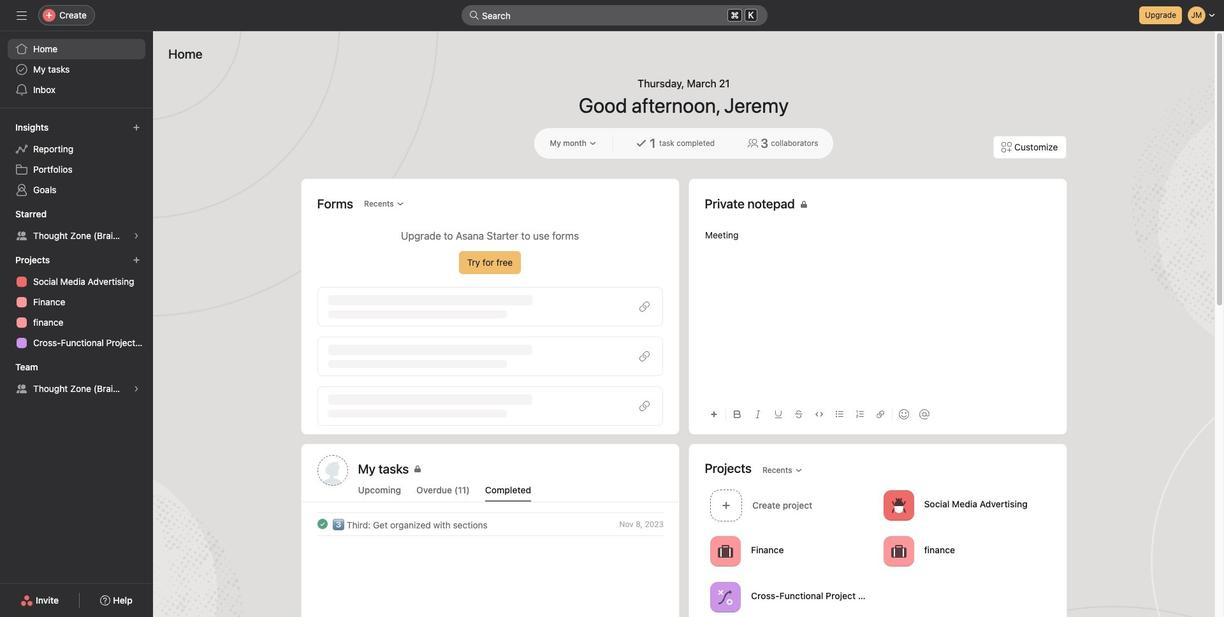 Task type: locate. For each thing, give the bounding box(es) containing it.
0 horizontal spatial briefcase image
[[718, 544, 733, 559]]

see details, thought zone (brainstorm space) image inside teams element
[[133, 385, 140, 393]]

list item
[[705, 486, 878, 525], [302, 513, 679, 536]]

briefcase image
[[718, 544, 733, 559], [891, 544, 906, 559]]

link image
[[877, 411, 884, 418]]

see details, thought zone (brainstorm space) image
[[133, 232, 140, 240], [133, 385, 140, 393]]

emoji image
[[899, 410, 909, 420]]

projects element
[[0, 249, 153, 356]]

toolbar
[[705, 400, 1051, 429]]

Completed checkbox
[[315, 517, 330, 532]]

at mention image
[[920, 410, 930, 420]]

briefcase image down 'bug' image
[[891, 544, 906, 559]]

underline image
[[775, 411, 782, 418]]

briefcase image up line_and_symbols icon
[[718, 544, 733, 559]]

new project or portfolio image
[[133, 256, 140, 264]]

1 horizontal spatial list item
[[705, 486, 878, 525]]

2 see details, thought zone (brainstorm space) image from the top
[[133, 385, 140, 393]]

1 horizontal spatial briefcase image
[[891, 544, 906, 559]]

code image
[[816, 411, 823, 418]]

bug image
[[891, 498, 906, 513]]

see details, thought zone (brainstorm space) image for "starred" element
[[133, 232, 140, 240]]

new insights image
[[133, 124, 140, 131]]

add profile photo image
[[317, 455, 348, 486]]

see details, thought zone (brainstorm space) image inside "starred" element
[[133, 232, 140, 240]]

1 see details, thought zone (brainstorm space) image from the top
[[133, 232, 140, 240]]

insights element
[[0, 116, 153, 203]]

italics image
[[754, 411, 762, 418]]

see details, thought zone (brainstorm space) image for teams element
[[133, 385, 140, 393]]

None field
[[462, 5, 768, 26]]

prominent image
[[469, 10, 480, 20]]

0 vertical spatial see details, thought zone (brainstorm space) image
[[133, 232, 140, 240]]

2 briefcase image from the left
[[891, 544, 906, 559]]

completed image
[[315, 517, 330, 532]]

1 vertical spatial see details, thought zone (brainstorm space) image
[[133, 385, 140, 393]]

line_and_symbols image
[[718, 590, 733, 605]]



Task type: describe. For each thing, give the bounding box(es) containing it.
starred element
[[0, 203, 153, 249]]

strikethrough image
[[795, 411, 803, 418]]

teams element
[[0, 356, 153, 402]]

bulleted list image
[[836, 411, 844, 418]]

1 briefcase image from the left
[[718, 544, 733, 559]]

global element
[[0, 31, 153, 108]]

numbered list image
[[856, 411, 864, 418]]

bold image
[[734, 411, 742, 418]]

0 horizontal spatial list item
[[302, 513, 679, 536]]

hide sidebar image
[[17, 10, 27, 20]]

insert an object image
[[710, 411, 718, 418]]

Search tasks, projects, and more text field
[[462, 5, 768, 26]]



Task type: vqa. For each thing, say whether or not it's contained in the screenshot.
My workspace
no



